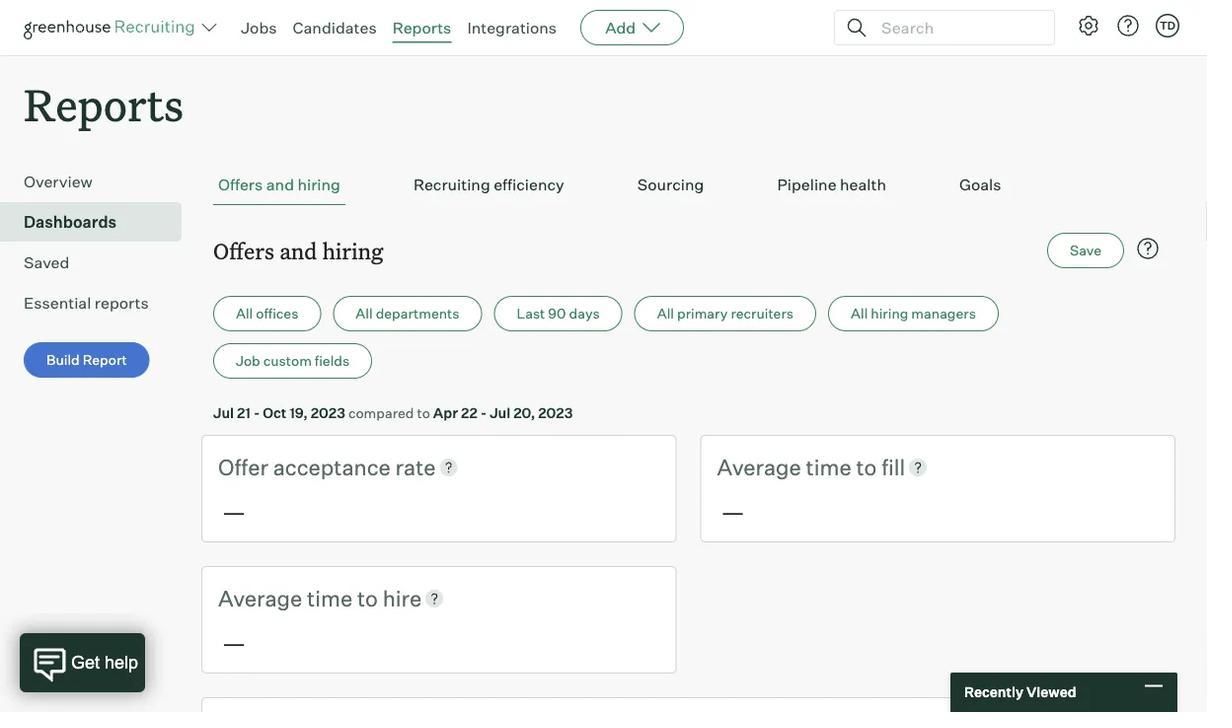 Task type: locate. For each thing, give the bounding box(es) containing it.
jobs
[[241, 18, 277, 38]]

0 vertical spatial offers and hiring
[[218, 175, 340, 195]]

-
[[254, 404, 260, 422], [481, 404, 487, 422]]

all primary recruiters
[[657, 305, 794, 322]]

integrations
[[467, 18, 557, 38]]

2023
[[311, 404, 345, 422], [538, 404, 573, 422]]

1 horizontal spatial to
[[417, 404, 430, 422]]

0 horizontal spatial to
[[357, 585, 378, 612]]

2 all from the left
[[356, 305, 373, 322]]

90
[[548, 305, 566, 322]]

jul left 21
[[213, 404, 234, 422]]

all inside button
[[356, 305, 373, 322]]

jul left the 20,
[[490, 404, 510, 422]]

1 horizontal spatial jul
[[490, 404, 510, 422]]

reports
[[392, 18, 451, 38], [24, 75, 184, 133]]

offers
[[218, 175, 263, 195], [213, 236, 274, 265]]

1 all from the left
[[236, 305, 253, 322]]

td
[[1160, 19, 1176, 32]]

2023 right the 20,
[[538, 404, 573, 422]]

0 horizontal spatial reports
[[24, 75, 184, 133]]

— for fill
[[721, 497, 745, 527]]

1 vertical spatial average time to
[[218, 585, 383, 612]]

0 horizontal spatial time
[[307, 585, 353, 612]]

all left departments
[[356, 305, 373, 322]]

average time to
[[717, 454, 882, 481], [218, 585, 383, 612]]

hire
[[383, 585, 422, 612]]

all left primary
[[657, 305, 674, 322]]

last 90 days button
[[494, 296, 623, 332]]

0 vertical spatial average
[[717, 454, 801, 481]]

1 horizontal spatial average
[[717, 454, 801, 481]]

time
[[806, 454, 851, 481], [307, 585, 353, 612]]

departments
[[376, 305, 459, 322]]

pipeline health button
[[772, 165, 891, 205]]

time left fill
[[806, 454, 851, 481]]

oct
[[263, 404, 286, 422]]

1 vertical spatial offers and hiring
[[213, 236, 384, 265]]

average
[[717, 454, 801, 481], [218, 585, 302, 612]]

- right 21
[[254, 404, 260, 422]]

to left the apr
[[417, 404, 430, 422]]

0 vertical spatial time
[[806, 454, 851, 481]]

overview
[[24, 172, 93, 192]]

all hiring managers
[[851, 305, 976, 322]]

recruiting efficiency button
[[409, 165, 569, 205]]

integrations link
[[467, 18, 557, 38]]

job custom fields button
[[213, 344, 372, 379]]

19,
[[289, 404, 308, 422]]

overview link
[[24, 170, 174, 194]]

1 horizontal spatial reports
[[392, 18, 451, 38]]

0 horizontal spatial 2023
[[311, 404, 345, 422]]

last
[[517, 305, 545, 322]]

0 vertical spatial and
[[266, 175, 294, 195]]

faq image
[[1136, 237, 1160, 261]]

all left offices
[[236, 305, 253, 322]]

hiring inside tab list
[[298, 175, 340, 195]]

report
[[83, 352, 127, 369]]

0 horizontal spatial -
[[254, 404, 260, 422]]

0 horizontal spatial average
[[218, 585, 302, 612]]

offers and hiring button
[[213, 165, 345, 205]]

health
[[840, 175, 886, 195]]

0 vertical spatial average time to
[[717, 454, 882, 481]]

offers and hiring inside button
[[218, 175, 340, 195]]

- right 22
[[481, 404, 487, 422]]

and inside button
[[266, 175, 294, 195]]

candidates
[[293, 18, 377, 38]]

1 jul from the left
[[213, 404, 234, 422]]

reports right candidates link
[[392, 18, 451, 38]]

—
[[222, 497, 246, 527], [721, 497, 745, 527], [222, 628, 246, 658]]

apr
[[433, 404, 458, 422]]

viewed
[[1026, 684, 1076, 701]]

efficiency
[[494, 175, 564, 195]]

recruiting efficiency
[[413, 175, 564, 195]]

0 horizontal spatial jul
[[213, 404, 234, 422]]

jobs link
[[241, 18, 277, 38]]

0 vertical spatial hiring
[[298, 175, 340, 195]]

1 vertical spatial reports
[[24, 75, 184, 133]]

offer acceptance
[[218, 454, 395, 481]]

all primary recruiters button
[[634, 296, 816, 332]]

2 jul from the left
[[490, 404, 510, 422]]

offers and hiring
[[218, 175, 340, 195], [213, 236, 384, 265]]

job
[[236, 353, 260, 370]]

save button
[[1047, 233, 1124, 269]]

jul
[[213, 404, 234, 422], [490, 404, 510, 422]]

3 all from the left
[[657, 305, 674, 322]]

reports link
[[392, 18, 451, 38]]

1 horizontal spatial time
[[806, 454, 851, 481]]

all departments
[[356, 305, 459, 322]]

days
[[569, 305, 600, 322]]

0 horizontal spatial average time to
[[218, 585, 383, 612]]

all offices
[[236, 305, 298, 322]]

and
[[266, 175, 294, 195], [279, 236, 317, 265]]

to left fill
[[856, 454, 877, 481]]

2 - from the left
[[481, 404, 487, 422]]

custom
[[263, 353, 312, 370]]

1 vertical spatial average
[[218, 585, 302, 612]]

2 vertical spatial to
[[357, 585, 378, 612]]

1 horizontal spatial average time to
[[717, 454, 882, 481]]

0 vertical spatial offers
[[218, 175, 263, 195]]

managers
[[911, 305, 976, 322]]

1 vertical spatial hiring
[[322, 236, 384, 265]]

to left hire
[[357, 585, 378, 612]]

all
[[236, 305, 253, 322], [356, 305, 373, 322], [657, 305, 674, 322], [851, 305, 868, 322]]

— for hire
[[222, 628, 246, 658]]

1 vertical spatial time
[[307, 585, 353, 612]]

tab list
[[213, 165, 1164, 205]]

recruiting
[[413, 175, 490, 195]]

4 all from the left
[[851, 305, 868, 322]]

2 horizontal spatial to
[[856, 454, 877, 481]]

recruiters
[[731, 305, 794, 322]]

pipeline health
[[777, 175, 886, 195]]

to
[[417, 404, 430, 422], [856, 454, 877, 481], [357, 585, 378, 612]]

all left managers at the top right
[[851, 305, 868, 322]]

time left hire
[[307, 585, 353, 612]]

2023 right 19,
[[311, 404, 345, 422]]

1 horizontal spatial -
[[481, 404, 487, 422]]

hiring
[[298, 175, 340, 195], [322, 236, 384, 265], [871, 305, 908, 322]]

tab list containing offers and hiring
[[213, 165, 1164, 205]]

21
[[237, 404, 251, 422]]

reports down greenhouse recruiting image
[[24, 75, 184, 133]]

1 vertical spatial to
[[856, 454, 877, 481]]

goals
[[959, 175, 1001, 195]]

primary
[[677, 305, 728, 322]]

acceptance
[[273, 454, 391, 481]]

dashboards
[[24, 212, 117, 232]]

1 2023 from the left
[[311, 404, 345, 422]]

fill
[[882, 454, 905, 481]]

fields
[[315, 353, 350, 370]]

1 horizontal spatial 2023
[[538, 404, 573, 422]]

offers inside button
[[218, 175, 263, 195]]



Task type: describe. For each thing, give the bounding box(es) containing it.
goals button
[[954, 165, 1006, 205]]

essential reports link
[[24, 291, 174, 315]]

offer
[[218, 454, 268, 481]]

candidates link
[[293, 18, 377, 38]]

0 vertical spatial to
[[417, 404, 430, 422]]

td button
[[1152, 10, 1183, 41]]

20,
[[513, 404, 535, 422]]

0 vertical spatial reports
[[392, 18, 451, 38]]

reports
[[95, 293, 149, 313]]

all for all hiring managers
[[851, 305, 868, 322]]

1 vertical spatial offers
[[213, 236, 274, 265]]

Search text field
[[876, 13, 1036, 42]]

job custom fields
[[236, 353, 350, 370]]

saved
[[24, 253, 69, 273]]

recently
[[964, 684, 1023, 701]]

all for all departments
[[356, 305, 373, 322]]

all departments button
[[333, 296, 482, 332]]

average time to for hire
[[218, 585, 383, 612]]

configure image
[[1077, 14, 1100, 38]]

rate
[[395, 454, 436, 481]]

all for all offices
[[236, 305, 253, 322]]

sourcing button
[[632, 165, 709, 205]]

1 - from the left
[[254, 404, 260, 422]]

saved link
[[24, 251, 174, 275]]

td button
[[1156, 14, 1179, 38]]

essential reports
[[24, 293, 149, 313]]

save
[[1070, 242, 1101, 259]]

add button
[[580, 10, 684, 45]]

1 vertical spatial and
[[279, 236, 317, 265]]

2 vertical spatial hiring
[[871, 305, 908, 322]]

average for hire
[[218, 585, 302, 612]]

pipeline
[[777, 175, 837, 195]]

all offices button
[[213, 296, 321, 332]]

essential
[[24, 293, 91, 313]]

compared
[[348, 404, 414, 422]]

recently viewed
[[964, 684, 1076, 701]]

last 90 days
[[517, 305, 600, 322]]

time for hire
[[307, 585, 353, 612]]

to for fill
[[856, 454, 877, 481]]

2 2023 from the left
[[538, 404, 573, 422]]

dashboards link
[[24, 210, 174, 234]]

build report
[[46, 352, 127, 369]]

all hiring managers button
[[828, 296, 999, 332]]

average for fill
[[717, 454, 801, 481]]

average time to for fill
[[717, 454, 882, 481]]

build report button
[[24, 343, 150, 378]]

sourcing
[[637, 175, 704, 195]]

build
[[46, 352, 80, 369]]

offices
[[256, 305, 298, 322]]

22
[[461, 404, 478, 422]]

greenhouse recruiting image
[[24, 16, 201, 39]]

add
[[605, 18, 636, 38]]

time for fill
[[806, 454, 851, 481]]

jul 21 - oct 19, 2023 compared to apr 22 - jul 20, 2023
[[213, 404, 573, 422]]

to for hire
[[357, 585, 378, 612]]

all for all primary recruiters
[[657, 305, 674, 322]]



Task type: vqa. For each thing, say whether or not it's contained in the screenshot.
Sourcing "button"
yes



